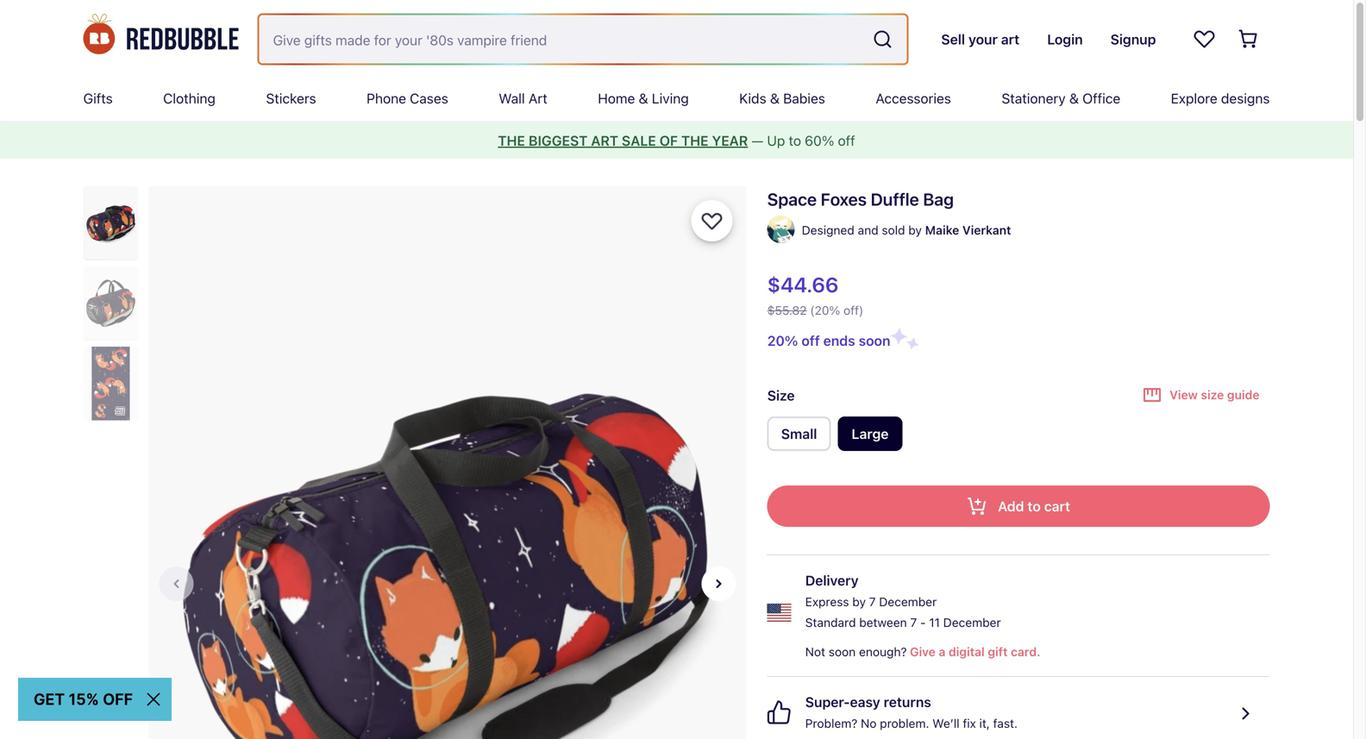 Task type: describe. For each thing, give the bounding box(es) containing it.
phone cases link
[[367, 76, 448, 121]]

none radio inside size option group
[[838, 417, 903, 451]]

0 vertical spatial by
[[909, 223, 922, 237]]

art
[[591, 132, 618, 149]]

kids
[[739, 90, 767, 107]]

designed
[[802, 223, 855, 237]]

0 vertical spatial december
[[879, 595, 937, 609]]

cases
[[410, 90, 448, 107]]

designs
[[1221, 90, 1270, 107]]

express
[[805, 595, 849, 609]]

sold
[[882, 223, 905, 237]]

easy
[[850, 694, 881, 710]]

maike
[[925, 223, 960, 237]]

give
[[910, 645, 936, 659]]

phone cases
[[367, 90, 448, 107]]

none radio inside size option group
[[767, 417, 831, 451]]

1 horizontal spatial december
[[943, 615, 1001, 630]]

menu bar containing gifts
[[83, 76, 1270, 121]]

1 the from the left
[[498, 132, 525, 149]]

-
[[920, 615, 926, 630]]

0 horizontal spatial off
[[802, 333, 820, 349]]

(20%
[[810, 303, 840, 317]]

fast.
[[993, 716, 1018, 731]]

space
[[767, 189, 817, 209]]

clothing
[[163, 90, 216, 107]]

size
[[767, 387, 795, 404]]

stickers link
[[266, 76, 316, 121]]

card.
[[1011, 645, 1041, 659]]

accessories link
[[876, 76, 951, 121]]

not
[[805, 645, 826, 659]]

flag of us image
[[767, 601, 792, 625]]

size option group
[[767, 417, 1270, 458]]

vierkant
[[963, 223, 1011, 237]]

art
[[529, 90, 548, 107]]

60%
[[805, 132, 834, 149]]

explore
[[1171, 90, 1218, 107]]

biggest
[[529, 132, 588, 149]]

returns
[[884, 694, 931, 710]]

& for home
[[639, 90, 648, 107]]



Task type: vqa. For each thing, say whether or not it's contained in the screenshot.
NOW FOR WRATH PIN image
no



Task type: locate. For each thing, give the bounding box(es) containing it.
& for kids
[[770, 90, 780, 107]]

home & living link
[[598, 76, 689, 121]]

gift
[[988, 645, 1008, 659]]

babies
[[783, 90, 825, 107]]

foxes
[[821, 189, 867, 209]]

super-easy returns problem? no problem. we'll fix it, fast.
[[805, 694, 1018, 731]]

bag
[[923, 189, 954, 209]]

& right "kids"
[[770, 90, 780, 107]]

december
[[879, 595, 937, 609], [943, 615, 1001, 630]]

december up -
[[879, 595, 937, 609]]

1 vertical spatial off
[[802, 333, 820, 349]]

$55.82
[[767, 303, 807, 317]]

delivery
[[805, 572, 859, 589]]

& left living
[[639, 90, 648, 107]]

off right 20% on the top of page
[[802, 333, 820, 349]]

year
[[712, 132, 748, 149]]

enough?
[[859, 645, 907, 659]]

by
[[909, 223, 922, 237], [853, 595, 866, 609]]

20%
[[767, 333, 798, 349]]

sale
[[622, 132, 656, 149]]

home
[[598, 90, 635, 107]]

off right 60% on the right top of page
[[838, 132, 855, 149]]

space foxes duffle bag
[[767, 189, 954, 209]]

$44.66
[[767, 273, 839, 297]]

1 horizontal spatial the
[[681, 132, 709, 149]]

phone
[[367, 90, 406, 107]]

None radio
[[838, 417, 903, 451]]

0 vertical spatial soon
[[859, 333, 891, 349]]

ends
[[824, 333, 855, 349]]

fix
[[963, 716, 976, 731]]

office
[[1083, 90, 1121, 107]]

1 horizontal spatial by
[[909, 223, 922, 237]]

duffle
[[871, 189, 919, 209]]

0 horizontal spatial december
[[879, 595, 937, 609]]

of
[[660, 132, 678, 149]]

designed and sold by maike vierkant
[[802, 223, 1011, 237]]

explore designs
[[1171, 90, 1270, 107]]

1 horizontal spatial soon
[[859, 333, 891, 349]]

1 vertical spatial 7
[[910, 615, 917, 630]]

soon
[[859, 333, 891, 349], [829, 645, 856, 659]]

7 left -
[[910, 615, 917, 630]]

wall art link
[[499, 76, 548, 121]]

it,
[[980, 716, 990, 731]]

between
[[859, 615, 907, 630]]

problem.
[[880, 716, 929, 731]]

stickers
[[266, 90, 316, 107]]

11
[[929, 615, 940, 630]]

by up between at the bottom right of the page
[[853, 595, 866, 609]]

gifts
[[83, 90, 113, 107]]

clothing link
[[163, 76, 216, 121]]

home & living
[[598, 90, 689, 107]]

None radio
[[767, 417, 831, 451]]

None field
[[259, 15, 907, 63]]

$44.66 $55.82 (20% off)
[[767, 273, 864, 317]]

soon right not
[[829, 645, 856, 659]]

7
[[869, 595, 876, 609], [910, 615, 917, 630]]

to
[[789, 132, 801, 149]]

up
[[767, 132, 785, 149]]

standard
[[805, 615, 856, 630]]

soon right the ends
[[859, 333, 891, 349]]

and
[[858, 223, 879, 237]]

2 horizontal spatial &
[[1069, 90, 1079, 107]]

delivery express by 7 december standard between 7 - 11 december
[[805, 572, 1001, 630]]

0 horizontal spatial 7
[[869, 595, 876, 609]]

0 horizontal spatial &
[[639, 90, 648, 107]]

2 the from the left
[[681, 132, 709, 149]]

0 vertical spatial 7
[[869, 595, 876, 609]]

not soon enough? give a digital gift card.
[[805, 645, 1041, 659]]

&
[[639, 90, 648, 107], [770, 90, 780, 107], [1069, 90, 1079, 107]]

explore designs link
[[1171, 76, 1270, 121]]

off
[[838, 132, 855, 149], [802, 333, 820, 349]]

1 & from the left
[[639, 90, 648, 107]]

the biggest art sale of the year — up to 60% off
[[498, 132, 855, 149]]

0 horizontal spatial the
[[498, 132, 525, 149]]

—
[[752, 132, 764, 149]]

1 horizontal spatial &
[[770, 90, 780, 107]]

by inside delivery express by 7 december standard between 7 - 11 december
[[853, 595, 866, 609]]

20% off ends soon
[[767, 333, 891, 349]]

no
[[861, 716, 877, 731]]

image 1 of 3 group
[[149, 186, 747, 739]]

stationery & office
[[1002, 90, 1121, 107]]

1 vertical spatial by
[[853, 595, 866, 609]]

3 & from the left
[[1069, 90, 1079, 107]]

2 & from the left
[[770, 90, 780, 107]]

0 horizontal spatial soon
[[829, 645, 856, 659]]

& left the office
[[1069, 90, 1079, 107]]

7 up between at the bottom right of the page
[[869, 595, 876, 609]]

wall
[[499, 90, 525, 107]]

the down wall
[[498, 132, 525, 149]]

0 horizontal spatial by
[[853, 595, 866, 609]]

1 vertical spatial december
[[943, 615, 1001, 630]]

Search term search field
[[259, 15, 866, 63]]

stationery & office link
[[1002, 76, 1121, 121]]

maike vierkant link
[[925, 220, 1011, 241]]

kids & babies link
[[739, 76, 825, 121]]

the biggest art sale of the year link
[[498, 132, 748, 149]]

problem?
[[805, 716, 858, 731]]

menu bar
[[83, 76, 1270, 121]]

december up give a digital gift card. link
[[943, 615, 1001, 630]]

gifts link
[[83, 76, 113, 121]]

wall art
[[499, 90, 548, 107]]

0 vertical spatial off
[[838, 132, 855, 149]]

1 vertical spatial soon
[[829, 645, 856, 659]]

off)
[[844, 303, 864, 317]]

give a digital gift card. link
[[907, 642, 1041, 662]]

super-
[[805, 694, 850, 710]]

the right of
[[681, 132, 709, 149]]

accessories
[[876, 90, 951, 107]]

digital
[[949, 645, 985, 659]]

by right the sold
[[909, 223, 922, 237]]

we'll
[[933, 716, 960, 731]]

kids & babies
[[739, 90, 825, 107]]

1 horizontal spatial off
[[838, 132, 855, 149]]

& for stationery
[[1069, 90, 1079, 107]]

1 horizontal spatial 7
[[910, 615, 917, 630]]

stationery
[[1002, 90, 1066, 107]]

the
[[498, 132, 525, 149], [681, 132, 709, 149]]

a
[[939, 645, 946, 659]]

living
[[652, 90, 689, 107]]



